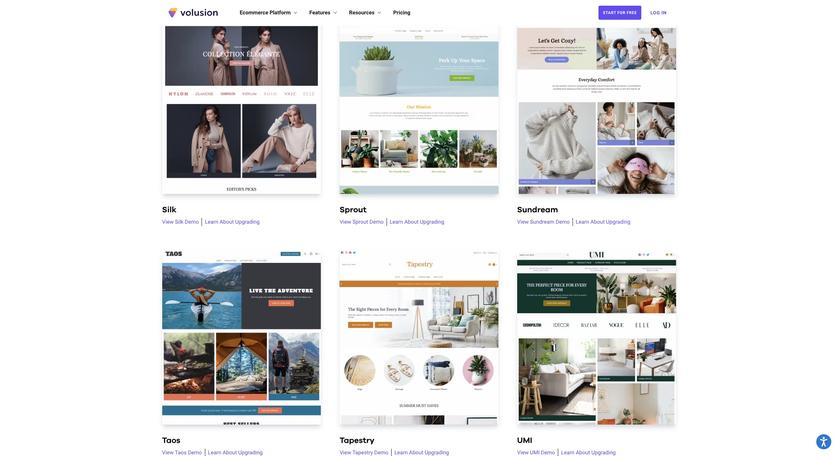 Task type: describe. For each thing, give the bounding box(es) containing it.
learn for sprout
[[390, 219, 403, 225]]

demo for sundream
[[556, 219, 570, 225]]

ecommerce platform
[[240, 9, 291, 16]]

1 vertical spatial sprout
[[353, 219, 369, 225]]

about for sundream
[[591, 219, 605, 225]]

learn about upgrading link for sprout
[[387, 218, 445, 226]]

resources button
[[349, 9, 383, 17]]

learn about upgrading for sprout
[[390, 219, 445, 225]]

features button
[[310, 9, 339, 17]]

platform
[[270, 9, 291, 16]]

upgrading for sprout
[[420, 219, 445, 225]]

learn for umi
[[562, 450, 575, 456]]

view silk demo
[[162, 219, 199, 225]]

start for free
[[604, 10, 637, 15]]

about for sprout
[[405, 219, 419, 225]]

for
[[618, 10, 626, 15]]

about for umi
[[576, 450, 591, 456]]

upgrading for silk
[[235, 219, 260, 225]]

upgrading for tapestry
[[425, 450, 450, 456]]

view for sundream
[[518, 219, 529, 225]]

view for umi
[[518, 450, 529, 456]]

0 vertical spatial tapestry
[[340, 437, 375, 445]]

0 vertical spatial taos
[[162, 437, 181, 445]]

upgrading for taos
[[238, 450, 263, 456]]

silk theme image
[[162, 19, 321, 194]]

0 vertical spatial sundream
[[518, 206, 559, 214]]

0 vertical spatial silk
[[162, 206, 177, 214]]

1 vertical spatial taos
[[175, 450, 187, 456]]

learn for tapestry
[[395, 450, 408, 456]]

view umi demo
[[518, 450, 556, 456]]

demo for sprout
[[370, 219, 384, 225]]

1 vertical spatial umi
[[531, 450, 540, 456]]

learn about upgrading for taos
[[208, 450, 263, 456]]

1 vertical spatial tapestry
[[353, 450, 373, 456]]

log in
[[651, 10, 667, 15]]

start
[[604, 10, 617, 15]]

learn about upgrading for sundream
[[576, 219, 631, 225]]

demo for tapestry
[[375, 450, 389, 456]]

learn about upgrading for silk
[[205, 219, 260, 225]]

learn about upgrading link for umi
[[558, 449, 616, 457]]

learn about upgrading link for silk
[[202, 218, 260, 226]]

pricing
[[394, 9, 411, 16]]

learn about upgrading link for sundream
[[573, 218, 631, 226]]

taos theme image
[[162, 250, 321, 425]]



Task type: vqa. For each thing, say whether or not it's contained in the screenshot.
RESOURCES DROPDOWN BUTTON
yes



Task type: locate. For each thing, give the bounding box(es) containing it.
sprout theme image
[[340, 19, 499, 194]]

free
[[627, 10, 637, 15]]

tapestry theme image
[[340, 250, 499, 425]]

features
[[310, 9, 331, 16]]

pricing link
[[394, 9, 411, 17]]

view taos demo
[[162, 450, 202, 456]]

taos
[[162, 437, 181, 445], [175, 450, 187, 456]]

view for silk
[[162, 219, 174, 225]]

learn about upgrading link for tapestry
[[391, 449, 450, 457]]

demo for taos
[[188, 450, 202, 456]]

about for silk
[[220, 219, 234, 225]]

demo
[[185, 219, 199, 225], [370, 219, 384, 225], [556, 219, 570, 225], [188, 450, 202, 456], [375, 450, 389, 456], [542, 450, 556, 456]]

ecommerce platform button
[[240, 9, 299, 17]]

about
[[220, 219, 234, 225], [405, 219, 419, 225], [591, 219, 605, 225], [223, 450, 237, 456], [410, 450, 424, 456], [576, 450, 591, 456]]

1 vertical spatial silk
[[175, 219, 184, 225]]

learn about upgrading link for taos
[[205, 449, 263, 457]]

view sundream demo
[[518, 219, 570, 225]]

1 vertical spatial sundream
[[531, 219, 555, 225]]

log
[[651, 10, 661, 15]]

view for tapestry
[[340, 450, 352, 456]]

tapestry
[[340, 437, 375, 445], [353, 450, 373, 456]]

silk
[[162, 206, 177, 214], [175, 219, 184, 225]]

learn for sundream
[[576, 219, 590, 225]]

upgrading
[[235, 219, 260, 225], [420, 219, 445, 225], [607, 219, 631, 225], [238, 450, 263, 456], [425, 450, 450, 456], [592, 450, 616, 456]]

learn about upgrading link
[[202, 218, 260, 226], [387, 218, 445, 226], [573, 218, 631, 226], [205, 449, 263, 457], [391, 449, 450, 457], [558, 449, 616, 457]]

sprout
[[340, 206, 367, 214], [353, 219, 369, 225]]

view
[[162, 219, 174, 225], [340, 219, 352, 225], [518, 219, 529, 225], [162, 450, 174, 456], [340, 450, 352, 456], [518, 450, 529, 456]]

umi theme image
[[518, 250, 677, 425]]

open accessibe: accessibility options, statement and help image
[[821, 438, 828, 447]]

view for taos
[[162, 450, 174, 456]]

demo for umi
[[542, 450, 556, 456]]

view for sprout
[[340, 219, 352, 225]]

in
[[662, 10, 667, 15]]

about for tapestry
[[410, 450, 424, 456]]

learn about upgrading for tapestry
[[395, 450, 450, 456]]

view tapestry demo
[[340, 450, 389, 456]]

view sprout demo
[[340, 219, 384, 225]]

resources
[[349, 9, 375, 16]]

0 vertical spatial umi
[[518, 437, 533, 445]]

start for free link
[[599, 6, 642, 20]]

0 vertical spatial sprout
[[340, 206, 367, 214]]

about for taos
[[223, 450, 237, 456]]

ecommerce
[[240, 9, 269, 16]]

upgrading for umi
[[592, 450, 616, 456]]

learn for taos
[[208, 450, 222, 456]]

sundream
[[518, 206, 559, 214], [531, 219, 555, 225]]

log in link
[[647, 5, 671, 20]]

umi
[[518, 437, 533, 445], [531, 450, 540, 456]]

learn for silk
[[205, 219, 219, 225]]

learn
[[205, 219, 219, 225], [390, 219, 403, 225], [576, 219, 590, 225], [208, 450, 222, 456], [395, 450, 408, 456], [562, 450, 575, 456]]

learn about upgrading
[[205, 219, 260, 225], [390, 219, 445, 225], [576, 219, 631, 225], [208, 450, 263, 456], [395, 450, 450, 456], [562, 450, 616, 456]]

learn about upgrading for umi
[[562, 450, 616, 456]]

demo for silk
[[185, 219, 199, 225]]

sundream theme image
[[518, 19, 677, 194]]

upgrading for sundream
[[607, 219, 631, 225]]



